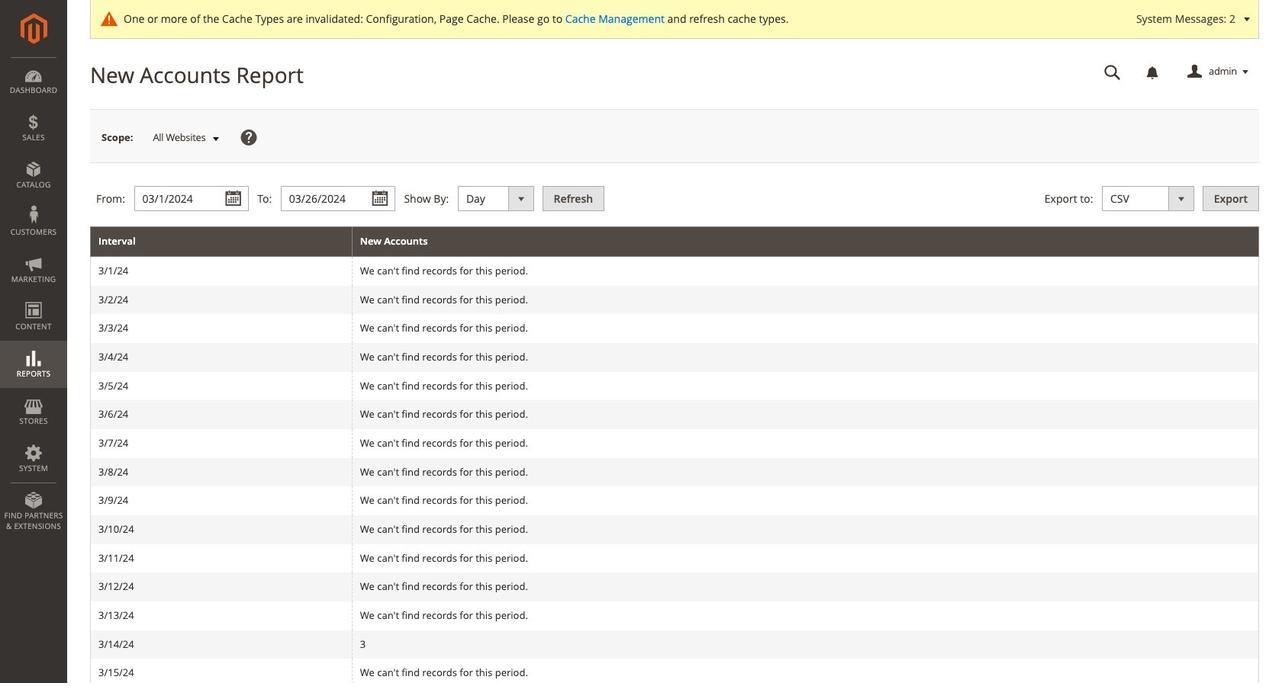 Task type: locate. For each thing, give the bounding box(es) containing it.
None text field
[[1094, 59, 1132, 85]]

None text field
[[134, 186, 248, 212], [281, 186, 395, 212], [134, 186, 248, 212], [281, 186, 395, 212]]

magento admin panel image
[[20, 13, 47, 44]]

menu bar
[[0, 57, 67, 540]]



